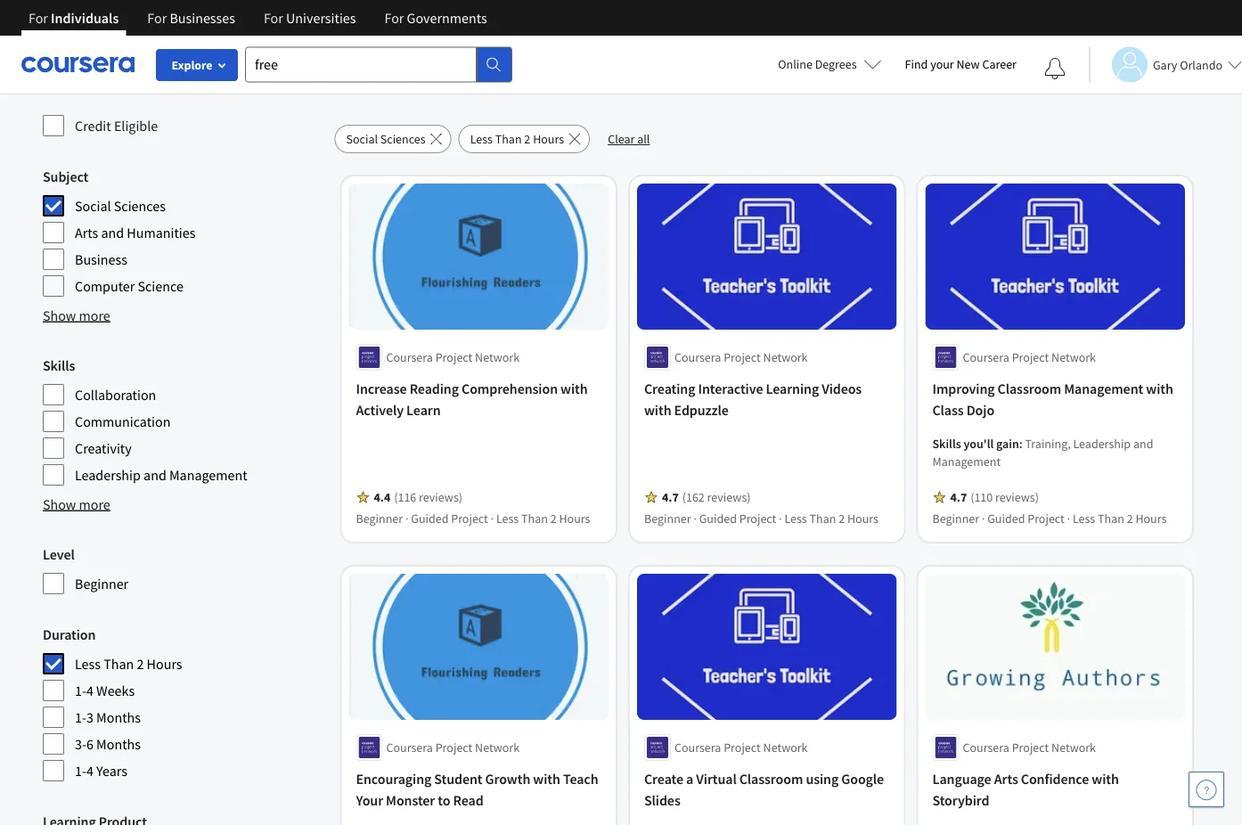 Task type: describe. For each thing, give the bounding box(es) containing it.
less for 4.4 (116 reviews)
[[496, 511, 519, 527]]

1-3 months
[[75, 708, 141, 726]]

2 inside button
[[524, 131, 530, 147]]

for for universities
[[264, 9, 283, 27]]

videos
[[822, 380, 862, 397]]

individuals
[[51, 9, 119, 27]]

management for leadership and management
[[169, 466, 247, 484]]

network for growth
[[475, 740, 520, 756]]

network for learning
[[763, 349, 808, 365]]

arts and humanities
[[75, 224, 196, 241]]

growth
[[485, 770, 530, 788]]

guided for learn
[[411, 511, 449, 527]]

comprehension
[[462, 380, 558, 397]]

improving classroom management with class dojo
[[933, 380, 1173, 419]]

results
[[365, 61, 437, 92]]

explore
[[172, 57, 213, 73]]

show more for leadership and management
[[43, 495, 110, 513]]

hours for 4.7 (162 reviews)
[[847, 511, 879, 527]]

credit
[[75, 117, 111, 135]]

show notifications image
[[1044, 58, 1066, 79]]

language arts confidence with storybird link
[[933, 768, 1178, 811]]

4 · from the left
[[779, 511, 782, 527]]

find
[[905, 56, 928, 72]]

coursera project network for confidence
[[963, 740, 1096, 756]]

4.7 (110 reviews)
[[950, 489, 1039, 505]]

show more button for leadership
[[43, 494, 110, 515]]

computer science
[[75, 277, 183, 295]]

for for businesses
[[147, 9, 167, 27]]

2 for 4.7 (110 reviews)
[[1127, 511, 1133, 527]]

hours for 4.7 (110 reviews)
[[1136, 511, 1167, 527]]

learn
[[406, 401, 441, 419]]

for
[[442, 61, 472, 92]]

social sciences button
[[335, 125, 451, 153]]

:
[[1019, 436, 1023, 452]]

virtual
[[696, 770, 737, 788]]

degrees
[[815, 56, 857, 72]]

and for humanities
[[101, 224, 124, 241]]

project down 4.7 (162 reviews)
[[739, 511, 776, 527]]

coursera project network for comprehension
[[386, 349, 520, 365]]

beginner · guided project · less than 2 hours for edpuzzle
[[644, 511, 879, 527]]

with for dojo
[[1146, 380, 1173, 397]]

science
[[138, 277, 183, 295]]

beginner · guided project · less than 2 hours for learn
[[356, 511, 590, 527]]

sciences inside subject group
[[114, 197, 166, 215]]

less for 4.7 (110 reviews)
[[1073, 511, 1095, 527]]

guided for edpuzzle
[[699, 511, 737, 527]]

new
[[957, 56, 980, 72]]

(162
[[682, 489, 705, 505]]

2 · from the left
[[491, 511, 494, 527]]

and for management
[[144, 466, 166, 484]]

increase reading comprehension with actively learn link
[[356, 378, 601, 421]]

more for leadership and management
[[79, 495, 110, 513]]

leadership inside skills group
[[75, 466, 141, 484]]

increase reading comprehension with actively learn
[[356, 380, 588, 419]]

1- for 1-3 months
[[75, 708, 86, 726]]

network for management
[[1052, 349, 1096, 365]]

online
[[778, 56, 813, 72]]

training, leadership and management
[[933, 436, 1153, 470]]

project for virtual
[[724, 740, 761, 756]]

create a virtual classroom using google slides
[[644, 770, 884, 809]]

1- for 1-4 years
[[75, 762, 86, 780]]

management for improving classroom management with class dojo
[[1064, 380, 1143, 397]]

6 · from the left
[[1067, 511, 1070, 527]]

find your new career
[[905, 56, 1017, 72]]

project for confidence
[[1012, 740, 1049, 756]]

for universities
[[264, 9, 356, 27]]

6
[[86, 735, 93, 753]]

2 for 4.4 (116 reviews)
[[550, 511, 557, 527]]

classroom inside the improving classroom management with class dojo
[[998, 380, 1061, 397]]

for for individuals
[[29, 9, 48, 27]]

dojo
[[967, 401, 994, 419]]

training,
[[1025, 436, 1071, 452]]

gary
[[1153, 57, 1177, 73]]

1-4 years
[[75, 762, 127, 780]]

"free"
[[477, 61, 543, 92]]

encouraging
[[356, 770, 432, 788]]

class
[[933, 401, 964, 419]]

4.4 (116 reviews)
[[374, 489, 462, 505]]

3 · from the left
[[694, 511, 697, 527]]

interactive
[[698, 380, 763, 397]]

improving classroom management with class dojo link
[[933, 378, 1178, 421]]

filter by
[[43, 62, 105, 84]]

1 · from the left
[[405, 511, 409, 527]]

management inside training, leadership and management
[[933, 454, 1001, 470]]

with for your
[[533, 770, 560, 788]]

3 beginner · guided project · less than 2 hours from the left
[[933, 511, 1167, 527]]

credit eligible
[[75, 117, 158, 135]]

all
[[637, 131, 650, 147]]

business
[[75, 250, 127, 268]]

edpuzzle
[[674, 401, 729, 419]]

encouraging student growth with teach your monster to read
[[356, 770, 598, 809]]

project for learning
[[724, 349, 761, 365]]

for governments
[[384, 9, 487, 27]]

online degrees
[[778, 56, 857, 72]]

network for confidence
[[1052, 740, 1096, 756]]

leadership inside training, leadership and management
[[1073, 436, 1131, 452]]

than for 4.4 (116 reviews)
[[521, 511, 548, 527]]

beginner inside level group
[[75, 575, 128, 593]]

encouraging student growth with teach your monster to read link
[[356, 768, 601, 811]]

computer
[[75, 277, 135, 295]]

33
[[335, 61, 360, 92]]

google
[[841, 770, 884, 788]]

skills you'll gain :
[[933, 436, 1025, 452]]

3-6 months
[[75, 735, 141, 753]]

online degrees button
[[764, 45, 896, 84]]

years
[[96, 762, 127, 780]]

create a virtual classroom using google slides link
[[644, 768, 890, 811]]

for individuals
[[29, 9, 119, 27]]

hours for 4.4 (116 reviews)
[[559, 511, 590, 527]]

reviews) for edpuzzle
[[707, 489, 751, 505]]

coursera for improving
[[963, 349, 1009, 365]]

1-4 weeks
[[75, 682, 135, 699]]

for for governments
[[384, 9, 404, 27]]

classroom inside 'create a virtual classroom using google slides'
[[739, 770, 803, 788]]

creating interactive learning videos with edpuzzle
[[644, 380, 862, 419]]

hours inside duration group
[[147, 655, 182, 673]]

gain
[[996, 436, 1019, 452]]

project for management
[[1012, 349, 1049, 365]]

subject group
[[43, 166, 324, 298]]



Task type: vqa. For each thing, say whether or not it's contained in the screenshot.
the bottommost own
no



Task type: locate. For each thing, give the bounding box(es) containing it.
0 vertical spatial social sciences
[[346, 131, 426, 147]]

project up the confidence
[[1012, 740, 1049, 756]]

4 left years
[[86, 762, 93, 780]]

beginner down (110
[[933, 511, 979, 527]]

clear
[[608, 131, 635, 147]]

months for 1-3 months
[[96, 708, 141, 726]]

career
[[982, 56, 1017, 72]]

network for comprehension
[[475, 349, 520, 365]]

actively
[[356, 401, 404, 419]]

3 for from the left
[[264, 9, 283, 27]]

by
[[86, 62, 105, 84]]

creating interactive learning videos with edpuzzle link
[[644, 378, 890, 421]]

a
[[686, 770, 693, 788]]

beginner down (162
[[644, 511, 691, 527]]

1 vertical spatial show more button
[[43, 494, 110, 515]]

4 for years
[[86, 762, 93, 780]]

2 horizontal spatial guided
[[988, 511, 1025, 527]]

1 horizontal spatial sciences
[[380, 131, 426, 147]]

creativity
[[75, 439, 132, 457]]

0 vertical spatial classroom
[[998, 380, 1061, 397]]

2 inside duration group
[[137, 655, 144, 673]]

coursera up encouraging
[[386, 740, 433, 756]]

help center image
[[1196, 779, 1217, 800]]

reviews) right (116
[[419, 489, 462, 505]]

coursera up creating
[[675, 349, 721, 365]]

1 vertical spatial more
[[79, 495, 110, 513]]

arts right language
[[994, 770, 1018, 788]]

coursera for create
[[675, 740, 721, 756]]

1 horizontal spatial leadership
[[1073, 436, 1131, 452]]

beginner for 4.4 (116 reviews)
[[356, 511, 403, 527]]

clear all button
[[597, 125, 661, 153]]

0 vertical spatial show
[[43, 307, 76, 324]]

language arts confidence with storybird
[[933, 770, 1119, 809]]

1 vertical spatial social sciences
[[75, 197, 166, 215]]

increase
[[356, 380, 407, 397]]

1 vertical spatial months
[[96, 735, 141, 753]]

monster
[[386, 791, 435, 809]]

guided down "4.4 (116 reviews)" on the bottom left
[[411, 511, 449, 527]]

0 horizontal spatial leadership
[[75, 466, 141, 484]]

less
[[470, 131, 493, 147], [496, 511, 519, 527], [785, 511, 807, 527], [1073, 511, 1095, 527], [75, 655, 101, 673]]

3-
[[75, 735, 86, 753]]

gary orlando button
[[1089, 47, 1242, 82]]

guided down 4.7 (162 reviews)
[[699, 511, 737, 527]]

leadership and management
[[75, 466, 247, 484]]

with inside the improving classroom management with class dojo
[[1146, 380, 1173, 397]]

months up years
[[96, 735, 141, 753]]

improving
[[933, 380, 995, 397]]

1-
[[75, 682, 86, 699], [75, 708, 86, 726], [75, 762, 86, 780]]

coursera image
[[21, 50, 135, 79]]

skills group
[[43, 355, 324, 487]]

2 horizontal spatial and
[[1133, 436, 1153, 452]]

classroom up :
[[998, 380, 1061, 397]]

classroom left using
[[739, 770, 803, 788]]

network up comprehension
[[475, 349, 520, 365]]

your
[[930, 56, 954, 72]]

find your new career link
[[896, 53, 1026, 76]]

level group
[[43, 544, 324, 595]]

0 horizontal spatial guided
[[411, 511, 449, 527]]

coursera for creating
[[675, 349, 721, 365]]

reviews) right (110
[[995, 489, 1039, 505]]

skills up collaboration at the left top of the page
[[43, 356, 75, 374]]

2 beginner · guided project · less than 2 hours from the left
[[644, 511, 879, 527]]

learning
[[766, 380, 819, 397]]

project up reading
[[435, 349, 473, 365]]

coursera for increase
[[386, 349, 433, 365]]

project down 4.7 (110 reviews)
[[1028, 511, 1065, 527]]

2 for from the left
[[147, 9, 167, 27]]

less for 4.7 (162 reviews)
[[785, 511, 807, 527]]

1 horizontal spatial less than 2 hours
[[470, 131, 564, 147]]

less inside duration group
[[75, 655, 101, 673]]

1 horizontal spatial social sciences
[[346, 131, 426, 147]]

network for virtual
[[763, 740, 808, 756]]

skills left you'll on the right
[[933, 436, 961, 452]]

with for learn
[[561, 380, 588, 397]]

(116
[[394, 489, 416, 505]]

1- up the 3
[[75, 682, 86, 699]]

2 more from the top
[[79, 495, 110, 513]]

beginner for 4.7 (162 reviews)
[[644, 511, 691, 527]]

management inside the improving classroom management with class dojo
[[1064, 380, 1143, 397]]

coursera for language
[[963, 740, 1009, 756]]

0 vertical spatial show more
[[43, 307, 110, 324]]

0 vertical spatial leadership
[[1073, 436, 1131, 452]]

for left individuals
[[29, 9, 48, 27]]

1 1- from the top
[[75, 682, 86, 699]]

social sciences inside button
[[346, 131, 426, 147]]

1 show more from the top
[[43, 307, 110, 324]]

less inside button
[[470, 131, 493, 147]]

show more up level
[[43, 495, 110, 513]]

create
[[644, 770, 683, 788]]

than for 4.7 (110 reviews)
[[1098, 511, 1124, 527]]

1 horizontal spatial classroom
[[998, 380, 1061, 397]]

you'll
[[964, 436, 994, 452]]

social inside button
[[346, 131, 378, 147]]

social down subject
[[75, 197, 111, 215]]

1 vertical spatial show
[[43, 495, 76, 513]]

using
[[806, 770, 839, 788]]

reviews) for learn
[[419, 489, 462, 505]]

show up level
[[43, 495, 76, 513]]

sciences down results
[[380, 131, 426, 147]]

33 results for "free"
[[335, 61, 543, 92]]

sciences
[[380, 131, 426, 147], [114, 197, 166, 215]]

1 horizontal spatial skills
[[933, 436, 961, 452]]

1 vertical spatial skills
[[933, 436, 961, 452]]

show for leadership
[[43, 495, 76, 513]]

4.4
[[374, 489, 390, 505]]

banner navigation
[[14, 0, 501, 36]]

coursera up a
[[675, 740, 721, 756]]

subject
[[43, 168, 88, 185]]

classroom
[[998, 380, 1061, 397], [739, 770, 803, 788]]

0 vertical spatial sciences
[[380, 131, 426, 147]]

2 show more button from the top
[[43, 494, 110, 515]]

1 vertical spatial arts
[[994, 770, 1018, 788]]

and inside skills group
[[144, 466, 166, 484]]

arts inside subject group
[[75, 224, 98, 241]]

1 beginner · guided project · less than 2 hours from the left
[[356, 511, 590, 527]]

1 vertical spatial show more
[[43, 495, 110, 513]]

2 horizontal spatial beginner · guided project · less than 2 hours
[[933, 511, 1167, 527]]

gary orlando
[[1153, 57, 1223, 73]]

reviews) right (162
[[707, 489, 751, 505]]

arts
[[75, 224, 98, 241], [994, 770, 1018, 788]]

1 horizontal spatial management
[[933, 454, 1001, 470]]

months for 3-6 months
[[96, 735, 141, 753]]

5 · from the left
[[982, 511, 985, 527]]

1 vertical spatial less than 2 hours
[[75, 655, 182, 673]]

1 guided from the left
[[411, 511, 449, 527]]

leadership right training,
[[1073, 436, 1131, 452]]

4.7
[[662, 489, 679, 505], [950, 489, 967, 505]]

0 vertical spatial less than 2 hours
[[470, 131, 564, 147]]

4.7 for 4.7 (162 reviews)
[[662, 489, 679, 505]]

with inside encouraging student growth with teach your monster to read
[[533, 770, 560, 788]]

social inside subject group
[[75, 197, 111, 215]]

project up the improving classroom management with class dojo
[[1012, 349, 1049, 365]]

duration group
[[43, 624, 324, 782]]

0 vertical spatial 4
[[86, 682, 93, 699]]

management
[[1064, 380, 1143, 397], [933, 454, 1001, 470], [169, 466, 247, 484]]

1 4.7 from the left
[[662, 489, 679, 505]]

filter
[[43, 62, 83, 84]]

network up improving classroom management with class dojo link
[[1052, 349, 1096, 365]]

4.7 left (110
[[950, 489, 967, 505]]

explore button
[[156, 49, 238, 81]]

more
[[79, 307, 110, 324], [79, 495, 110, 513]]

language
[[933, 770, 991, 788]]

1 months from the top
[[96, 708, 141, 726]]

0 horizontal spatial skills
[[43, 356, 75, 374]]

coursera
[[386, 349, 433, 365], [675, 349, 721, 365], [963, 349, 1009, 365], [386, 740, 433, 756], [675, 740, 721, 756], [963, 740, 1009, 756]]

less than 2 hours down "free"
[[470, 131, 564, 147]]

show more down computer
[[43, 307, 110, 324]]

0 horizontal spatial 4.7
[[662, 489, 679, 505]]

and inside training, leadership and management
[[1133, 436, 1153, 452]]

teach
[[563, 770, 598, 788]]

2 4 from the top
[[86, 762, 93, 780]]

hours inside button
[[533, 131, 564, 147]]

coursera up language
[[963, 740, 1009, 756]]

than for 4.7 (162 reviews)
[[810, 511, 836, 527]]

with inside creating interactive learning videos with edpuzzle
[[644, 401, 671, 419]]

for businesses
[[147, 9, 235, 27]]

project for comprehension
[[435, 349, 473, 365]]

1 vertical spatial classroom
[[739, 770, 803, 788]]

2 horizontal spatial management
[[1064, 380, 1143, 397]]

1 horizontal spatial social
[[346, 131, 378, 147]]

coursera project network up interactive
[[675, 349, 808, 365]]

1 for from the left
[[29, 9, 48, 27]]

leadership
[[1073, 436, 1131, 452], [75, 466, 141, 484]]

clear all
[[608, 131, 650, 147]]

management inside skills group
[[169, 466, 247, 484]]

beginner down 4.4
[[356, 511, 403, 527]]

show
[[43, 307, 76, 324], [43, 495, 76, 513]]

0 horizontal spatial arts
[[75, 224, 98, 241]]

coursera project network up virtual at the bottom of the page
[[675, 740, 808, 756]]

less than 2 hours inside less than 2 hours button
[[470, 131, 564, 147]]

level
[[43, 545, 75, 563]]

coursera project network for management
[[963, 349, 1096, 365]]

coursera project network up student
[[386, 740, 520, 756]]

2 1- from the top
[[75, 708, 86, 726]]

arts up 'business'
[[75, 224, 98, 241]]

show more button for computer
[[43, 305, 110, 326]]

less than 2 hours
[[470, 131, 564, 147], [75, 655, 182, 673]]

show down computer
[[43, 307, 76, 324]]

2 vertical spatial and
[[144, 466, 166, 484]]

0 vertical spatial skills
[[43, 356, 75, 374]]

coursera project network up reading
[[386, 349, 520, 365]]

0 horizontal spatial sciences
[[114, 197, 166, 215]]

1 vertical spatial social
[[75, 197, 111, 215]]

0 horizontal spatial and
[[101, 224, 124, 241]]

project up interactive
[[724, 349, 761, 365]]

1 horizontal spatial and
[[144, 466, 166, 484]]

3 reviews) from the left
[[995, 489, 1039, 505]]

orlando
[[1180, 57, 1223, 73]]

for left businesses
[[147, 9, 167, 27]]

2
[[524, 131, 530, 147], [550, 511, 557, 527], [839, 511, 845, 527], [1127, 511, 1133, 527], [137, 655, 144, 673]]

social sciences inside subject group
[[75, 197, 166, 215]]

communication
[[75, 413, 171, 430]]

4
[[86, 682, 93, 699], [86, 762, 93, 780]]

show more button up level
[[43, 494, 110, 515]]

social sciences down results
[[346, 131, 426, 147]]

2 4.7 from the left
[[950, 489, 967, 505]]

reviews)
[[419, 489, 462, 505], [707, 489, 751, 505], [995, 489, 1039, 505]]

more down computer
[[79, 307, 110, 324]]

network up the growth
[[475, 740, 520, 756]]

beginner for 4.7 (110 reviews)
[[933, 511, 979, 527]]

skills for skills you'll gain :
[[933, 436, 961, 452]]

1 horizontal spatial arts
[[994, 770, 1018, 788]]

humanities
[[127, 224, 196, 241]]

network up create a virtual classroom using google slides link
[[763, 740, 808, 756]]

1 4 from the top
[[86, 682, 93, 699]]

1 show more button from the top
[[43, 305, 110, 326]]

sciences inside button
[[380, 131, 426, 147]]

show for computer
[[43, 307, 76, 324]]

4.7 (162 reviews)
[[662, 489, 751, 505]]

0 horizontal spatial reviews)
[[419, 489, 462, 505]]

coursera up improving
[[963, 349, 1009, 365]]

skills for skills
[[43, 356, 75, 374]]

1 horizontal spatial guided
[[699, 511, 737, 527]]

universities
[[286, 9, 356, 27]]

0 vertical spatial 1-
[[75, 682, 86, 699]]

creating
[[644, 380, 695, 397]]

beginner · guided project · less than 2 hours down 4.7 (110 reviews)
[[933, 511, 1167, 527]]

2 guided from the left
[[699, 511, 737, 527]]

collaboration
[[75, 386, 156, 404]]

0 horizontal spatial beginner · guided project · less than 2 hours
[[356, 511, 590, 527]]

social
[[346, 131, 378, 147], [75, 197, 111, 215]]

beginner · guided project · less than 2 hours down 4.7 (162 reviews)
[[644, 511, 879, 527]]

1- for 1-4 weeks
[[75, 682, 86, 699]]

2 vertical spatial 1-
[[75, 762, 86, 780]]

leadership down creativity on the left of the page
[[75, 466, 141, 484]]

coursera project network for learning
[[675, 349, 808, 365]]

2 horizontal spatial reviews)
[[995, 489, 1039, 505]]

reading
[[410, 380, 459, 397]]

0 horizontal spatial less than 2 hours
[[75, 655, 182, 673]]

storybird
[[933, 791, 989, 809]]

beginner · guided project · less than 2 hours down "4.4 (116 reviews)" on the bottom left
[[356, 511, 590, 527]]

network up the confidence
[[1052, 740, 1096, 756]]

1 vertical spatial sciences
[[114, 197, 166, 215]]

1 vertical spatial 1-
[[75, 708, 86, 726]]

slides
[[644, 791, 680, 809]]

than inside duration group
[[103, 655, 134, 673]]

1 more from the top
[[79, 307, 110, 324]]

0 vertical spatial months
[[96, 708, 141, 726]]

1 show from the top
[[43, 307, 76, 324]]

project for growth
[[435, 740, 473, 756]]

and inside subject group
[[101, 224, 124, 241]]

1 horizontal spatial beginner · guided project · less than 2 hours
[[644, 511, 879, 527]]

3 guided from the left
[[988, 511, 1025, 527]]

What do you want to learn? text field
[[245, 47, 477, 82]]

0 vertical spatial show more button
[[43, 305, 110, 326]]

less than 2 hours up weeks
[[75, 655, 182, 673]]

0 horizontal spatial social
[[75, 197, 111, 215]]

show more button
[[43, 305, 110, 326], [43, 494, 110, 515]]

social down '33'
[[346, 131, 378, 147]]

coursera up reading
[[386, 349, 433, 365]]

project up virtual at the bottom of the page
[[724, 740, 761, 756]]

for left universities
[[264, 9, 283, 27]]

0 horizontal spatial classroom
[[739, 770, 803, 788]]

more down creativity on the left of the page
[[79, 495, 110, 513]]

4 for weeks
[[86, 682, 93, 699]]

0 vertical spatial social
[[346, 131, 378, 147]]

social sciences up arts and humanities
[[75, 197, 166, 215]]

guided down 4.7 (110 reviews)
[[988, 511, 1025, 527]]

2 show from the top
[[43, 495, 76, 513]]

less than 2 hours inside duration group
[[75, 655, 182, 673]]

1 vertical spatial leadership
[[75, 466, 141, 484]]

0 horizontal spatial social sciences
[[75, 197, 166, 215]]

3 1- from the top
[[75, 762, 86, 780]]

sciences up arts and humanities
[[114, 197, 166, 215]]

1 vertical spatial 4
[[86, 762, 93, 780]]

network up learning
[[763, 349, 808, 365]]

show more for computer science
[[43, 307, 110, 324]]

more for computer science
[[79, 307, 110, 324]]

read
[[453, 791, 484, 809]]

(110
[[971, 489, 993, 505]]

4.7 left (162
[[662, 489, 679, 505]]

project up student
[[435, 740, 473, 756]]

project down "4.4 (116 reviews)" on the bottom left
[[451, 511, 488, 527]]

for left "governments"
[[384, 9, 404, 27]]

with inside language arts confidence with storybird
[[1092, 770, 1119, 788]]

coursera project network for virtual
[[675, 740, 808, 756]]

duration
[[43, 626, 96, 643]]

1 horizontal spatial reviews)
[[707, 489, 751, 505]]

0 vertical spatial arts
[[75, 224, 98, 241]]

0 horizontal spatial management
[[169, 466, 247, 484]]

skills inside skills group
[[43, 356, 75, 374]]

coursera project network for growth
[[386, 740, 520, 756]]

skills
[[43, 356, 75, 374], [933, 436, 961, 452]]

coursera project network up the confidence
[[963, 740, 1096, 756]]

4.7 for 4.7 (110 reviews)
[[950, 489, 967, 505]]

months down weeks
[[96, 708, 141, 726]]

2 months from the top
[[96, 735, 141, 753]]

1- up 3-
[[75, 708, 86, 726]]

than inside button
[[495, 131, 522, 147]]

1 vertical spatial and
[[1133, 436, 1153, 452]]

weeks
[[96, 682, 135, 699]]

0 vertical spatial and
[[101, 224, 124, 241]]

coursera project network up the improving classroom management with class dojo
[[963, 349, 1096, 365]]

your
[[356, 791, 383, 809]]

arts inside language arts confidence with storybird
[[994, 770, 1018, 788]]

2 reviews) from the left
[[707, 489, 751, 505]]

4 left weeks
[[86, 682, 93, 699]]

with inside increase reading comprehension with actively learn
[[561, 380, 588, 397]]

3
[[86, 708, 93, 726]]

2 show more from the top
[[43, 495, 110, 513]]

1 reviews) from the left
[[419, 489, 462, 505]]

0 vertical spatial more
[[79, 307, 110, 324]]

coursera for encouraging
[[386, 740, 433, 756]]

1 horizontal spatial 4.7
[[950, 489, 967, 505]]

2 for 4.7 (162 reviews)
[[839, 511, 845, 527]]

businesses
[[170, 9, 235, 27]]

beginner up duration
[[75, 575, 128, 593]]

4 for from the left
[[384, 9, 404, 27]]

show more button down computer
[[43, 305, 110, 326]]

1- down 3-
[[75, 762, 86, 780]]

None search field
[[245, 47, 512, 82]]



